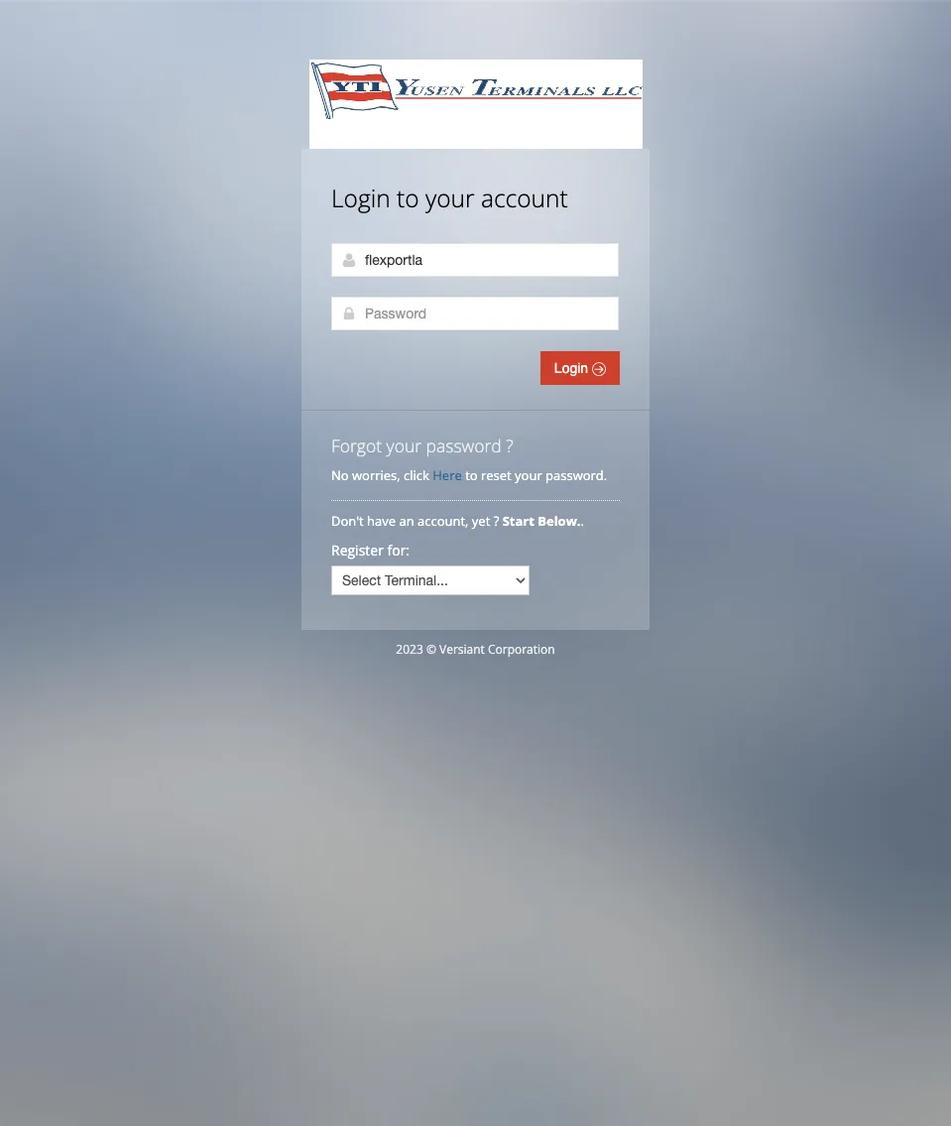 Task type: vqa. For each thing, say whether or not it's contained in the screenshot.
rightmost 'to'
yes



Task type: locate. For each thing, give the bounding box(es) containing it.
0 horizontal spatial to
[[397, 182, 419, 214]]

0 vertical spatial your
[[426, 182, 475, 214]]

here
[[433, 466, 462, 484]]

click
[[404, 466, 430, 484]]

1 vertical spatial to
[[466, 466, 478, 484]]

1 horizontal spatial ?
[[506, 434, 514, 458]]

your up 'username' text box
[[426, 182, 475, 214]]

login button
[[541, 351, 620, 385]]

0 vertical spatial login
[[331, 182, 391, 214]]

1 vertical spatial your
[[387, 434, 422, 458]]

2023
[[396, 641, 424, 658]]

your right 'reset'
[[515, 466, 543, 484]]

below.
[[538, 512, 581, 530]]

1 horizontal spatial your
[[426, 182, 475, 214]]

your
[[426, 182, 475, 214], [387, 434, 422, 458], [515, 466, 543, 484]]

an
[[399, 512, 415, 530]]

1 horizontal spatial to
[[466, 466, 478, 484]]

2 vertical spatial your
[[515, 466, 543, 484]]

to right here
[[466, 466, 478, 484]]

login
[[331, 182, 391, 214], [555, 360, 593, 376]]

login for login to your account
[[331, 182, 391, 214]]

Password password field
[[331, 297, 619, 331]]

0 horizontal spatial login
[[331, 182, 391, 214]]

?
[[506, 434, 514, 458], [494, 512, 500, 530]]

0 horizontal spatial ?
[[494, 512, 500, 530]]

©
[[427, 641, 437, 658]]

? up 'reset'
[[506, 434, 514, 458]]

swapright image
[[593, 362, 606, 376]]

here link
[[433, 466, 462, 484]]

user image
[[341, 252, 357, 268]]

register
[[331, 541, 384, 560]]

to up 'username' text box
[[397, 182, 419, 214]]

1 vertical spatial login
[[555, 360, 593, 376]]

reset
[[481, 466, 512, 484]]

0 vertical spatial ?
[[506, 434, 514, 458]]

login inside button
[[555, 360, 593, 376]]

2 horizontal spatial your
[[515, 466, 543, 484]]

to inside the forgot your password ? no worries, click here to reset your password.
[[466, 466, 478, 484]]

don't have an account, yet ? start below. .
[[331, 512, 588, 530]]

? right yet
[[494, 512, 500, 530]]

login to your account
[[331, 182, 568, 214]]

1 vertical spatial ?
[[494, 512, 500, 530]]

have
[[367, 512, 396, 530]]

Username text field
[[331, 243, 619, 277]]

to
[[397, 182, 419, 214], [466, 466, 478, 484]]

your up click at the left top of page
[[387, 434, 422, 458]]

1 horizontal spatial login
[[555, 360, 593, 376]]



Task type: describe. For each thing, give the bounding box(es) containing it.
0 horizontal spatial your
[[387, 434, 422, 458]]

start
[[503, 512, 535, 530]]

for:
[[388, 541, 410, 560]]

yet
[[472, 512, 491, 530]]

account
[[481, 182, 568, 214]]

account,
[[418, 512, 469, 530]]

versiant
[[440, 641, 485, 658]]

forgot
[[331, 434, 382, 458]]

password.
[[546, 466, 608, 484]]

worries,
[[352, 466, 401, 484]]

lock image
[[341, 306, 357, 322]]

login for login
[[555, 360, 593, 376]]

0 vertical spatial to
[[397, 182, 419, 214]]

? inside the forgot your password ? no worries, click here to reset your password.
[[506, 434, 514, 458]]

don't
[[331, 512, 364, 530]]

.
[[581, 512, 585, 530]]

2023 © versiant corporation
[[396, 641, 555, 658]]

password
[[426, 434, 502, 458]]

no
[[331, 466, 349, 484]]

register for:
[[331, 541, 410, 560]]

forgot your password ? no worries, click here to reset your password.
[[331, 434, 608, 484]]

corporation
[[488, 641, 555, 658]]



